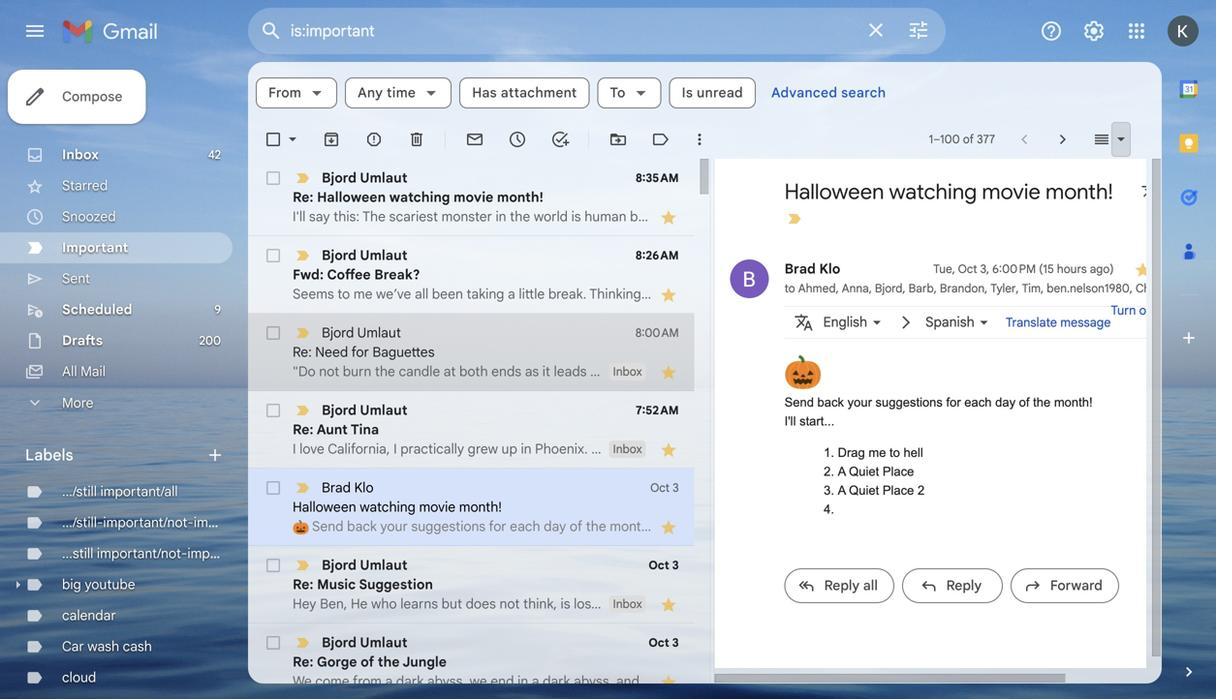 Task type: locate. For each thing, give the bounding box(es) containing it.
bjord umlaut for important mainly because it was sent directly to you. switch associated with 8:00 am
[[322, 325, 401, 342]]

for inside 'row'
[[351, 344, 369, 361]]

english down anna
[[824, 314, 868, 331]]

8:35 am
[[636, 171, 679, 186]]

important for ...still important/not-important
[[187, 546, 248, 563]]

to ahmed , anna , bjord , barb , brandon , tyler , tim , ben.nelson1980 , chris ,
[[785, 282, 1170, 296]]

tab list
[[1162, 62, 1217, 630]]

to right me
[[890, 446, 900, 460]]

.../still important/all
[[62, 484, 178, 501]]

1 vertical spatial important according to google magic. switch
[[293, 479, 312, 498]]

1 vertical spatial important mainly because it was sent directly to you. switch
[[293, 634, 312, 653]]

1 vertical spatial quiet
[[849, 484, 879, 498]]

1 vertical spatial brad klo
[[322, 480, 374, 497]]

0 horizontal spatial brad
[[322, 480, 351, 497]]

row
[[248, 159, 695, 237], [248, 237, 695, 314], [248, 314, 695, 392], [248, 392, 1217, 469], [248, 469, 695, 547], [248, 547, 695, 624], [248, 624, 695, 700]]

🎃 image up send
[[785, 354, 822, 392]]

2 vertical spatial oct 3
[[649, 636, 679, 651]]

1 vertical spatial brad
[[322, 480, 351, 497]]

umlaut up suggestion
[[360, 557, 408, 574]]

2 important mainly because it was sent directly to you. switch from the top
[[293, 634, 312, 653]]

fwd:
[[293, 267, 324, 284]]

tina
[[351, 422, 379, 439]]

re: up fwd:
[[293, 189, 314, 206]]

0 horizontal spatial for
[[351, 344, 369, 361]]

2 important mainly because you often read messages with this label. switch from the top
[[293, 401, 312, 421]]

klo down the tina in the bottom left of the page
[[354, 480, 374, 497]]

for inside send back your suggestions for each day of the month! i'll start...
[[947, 396, 961, 410]]

0 horizontal spatial klo
[[354, 480, 374, 497]]

.../still important/all link
[[62, 484, 178, 501]]

reply right "all"
[[947, 578, 982, 595]]

oct 3
[[651, 481, 679, 496], [649, 559, 679, 573], [649, 636, 679, 651]]

6:00 pm
[[993, 262, 1036, 277]]

umlaut up the tina in the bottom left of the page
[[360, 402, 408, 419]]

re: for re: need for baguettes
[[293, 344, 312, 361]]

0 vertical spatial 3
[[673, 481, 679, 496]]

the left jungle
[[378, 654, 400, 671]]

0 vertical spatial important
[[194, 515, 254, 532]]

reply all link
[[785, 569, 895, 604]]

0 vertical spatial to
[[785, 282, 796, 296]]

inbox link
[[62, 146, 99, 163]]

1 vertical spatial important/not-
[[97, 546, 187, 563]]

hours
[[1057, 262, 1087, 277]]

bjord down archive image
[[322, 170, 357, 187]]

car wash cash link
[[62, 639, 152, 656]]

important according to google magic. switch
[[293, 246, 312, 266], [293, 479, 312, 498]]

1 vertical spatial important
[[187, 546, 248, 563]]

for left each
[[947, 396, 961, 410]]

bjord umlaut for third important mainly because you often read messages with this label. switch from the bottom of the halloween watching movie month! main content
[[322, 170, 408, 187]]

send
[[785, 396, 814, 410]]

0 vertical spatial important mainly because it was sent directly to you. switch
[[293, 324, 312, 343]]

re: left aunt
[[293, 422, 314, 439]]

2 vertical spatial important mainly because you often read messages with this label. switch
[[293, 556, 312, 576]]

of for re: gorge of the jungle
[[361, 654, 374, 671]]

important/not- up ...still important/not-important in the bottom left of the page
[[103, 515, 194, 532]]

None search field
[[248, 8, 946, 54]]

1 vertical spatial halloween watching movie month!
[[293, 499, 502, 516]]

1 horizontal spatial for
[[947, 396, 961, 410]]

1 vertical spatial for
[[947, 396, 961, 410]]

spanish list box
[[926, 310, 994, 336]]

more
[[62, 395, 94, 412]]

0 vertical spatial important/not-
[[103, 515, 194, 532]]

important mainly because it was sent directly to you. switch for 8:00 am
[[293, 324, 312, 343]]

important mainly because it was sent directly to you. switch down fwd:
[[293, 324, 312, 343]]

bjord umlaut down report spam icon
[[322, 170, 408, 187]]

bjord umlaut
[[322, 170, 408, 187], [322, 247, 408, 264], [322, 325, 401, 342], [322, 402, 408, 419], [322, 557, 408, 574], [322, 635, 408, 652]]

0 horizontal spatial of
[[361, 654, 374, 671]]

to inside drag me to hell a quiet place a quiet place 2
[[890, 446, 900, 460]]

3 bjord umlaut from the top
[[322, 325, 401, 342]]

tue, oct 3, 6:00 pm (15 hours ago) cell
[[934, 260, 1114, 279]]

1 important according to google magic. switch from the top
[[293, 246, 312, 266]]

has
[[472, 84, 497, 101]]

bjord
[[322, 170, 357, 187], [322, 247, 357, 264], [875, 282, 903, 296], [322, 325, 354, 342], [322, 402, 357, 419], [322, 557, 357, 574], [322, 635, 357, 652]]

0 horizontal spatial 🎃 image
[[293, 520, 309, 536]]

important according to google magic. switch for halloween watching movie month!
[[293, 479, 312, 498]]

older image
[[1054, 130, 1073, 149]]

delete image
[[407, 130, 427, 149]]

of left '377'
[[963, 132, 974, 147]]

re: inside re: aunt tina i also wo
[[293, 422, 314, 439]]

0 horizontal spatial reply
[[825, 578, 860, 595]]

3 re: from the top
[[293, 422, 314, 439]]

6 bjord umlaut from the top
[[322, 635, 408, 652]]

important mainly because you often read messages with this label. switch down re: need for baguettes
[[293, 401, 312, 421]]

1 vertical spatial a
[[838, 484, 846, 498]]

halloween watching movie month! up suggestion
[[293, 499, 502, 516]]

1 horizontal spatial english
[[1181, 303, 1217, 318]]

2 , from the left
[[869, 282, 872, 296]]

2 horizontal spatial of
[[1020, 396, 1030, 410]]

music
[[317, 577, 356, 594]]

brad klo down aunt
[[322, 480, 374, 497]]

car
[[62, 639, 84, 656]]

halloween watching movie month! down 100
[[785, 178, 1114, 206]]

2 re: from the top
[[293, 344, 312, 361]]

0 vertical spatial the
[[1034, 396, 1051, 410]]

2 reply from the left
[[947, 578, 982, 595]]

...still important/not-important link
[[62, 546, 248, 563]]

reply left "all"
[[825, 578, 860, 595]]

turn off for: english
[[1111, 303, 1217, 318]]

movie down '377'
[[982, 178, 1041, 206]]

re: for re: music suggestion
[[293, 577, 314, 594]]

2 bjord umlaut from the top
[[322, 247, 408, 264]]

important up ...still important/not-important link
[[194, 515, 254, 532]]

3,
[[981, 262, 990, 277]]

reply for reply all
[[825, 578, 860, 595]]

all mail
[[62, 364, 106, 380]]

brad klo up ahmed
[[785, 261, 841, 278]]

1 vertical spatial of
[[1020, 396, 1030, 410]]

important mainly because you often read messages with this label. switch up re: music suggestion in the left of the page
[[293, 556, 312, 576]]

sent
[[62, 270, 90, 287]]

0 vertical spatial for
[[351, 344, 369, 361]]

re: halloween watching movie month! link
[[293, 188, 652, 227]]

compose
[[62, 88, 123, 105]]

a
[[838, 465, 846, 479], [838, 484, 846, 498]]

7 , from the left
[[1041, 282, 1044, 296]]

42
[[208, 148, 221, 162]]

movie
[[982, 178, 1041, 206], [454, 189, 494, 206], [419, 499, 456, 516]]

klo up ahmed
[[820, 261, 841, 278]]

more button
[[0, 388, 233, 419]]

1 vertical spatial place
[[883, 484, 915, 498]]

gmail image
[[62, 12, 168, 50]]

3 for halloween watching movie month!
[[673, 481, 679, 496]]

important mainly because it was sent directly to you. switch for oct 3
[[293, 634, 312, 653]]

1 vertical spatial important mainly because you often read messages with this label. switch
[[293, 401, 312, 421]]

re: music suggestion
[[293, 577, 433, 594]]

watching up suggestion
[[360, 499, 416, 516]]

0 horizontal spatial halloween watching movie month!
[[293, 499, 502, 516]]

0 vertical spatial 🎃 image
[[785, 354, 822, 392]]

0 vertical spatial of
[[963, 132, 974, 147]]

🎃 image up re: music suggestion in the left of the page
[[293, 520, 309, 536]]

important mainly because it was sent directly to you. switch up "re: gorge of the jungle"
[[293, 634, 312, 653]]

oct 3 for re: gorge of the jungle
[[649, 636, 679, 651]]

halloween watching movie month! link
[[293, 498, 652, 537]]

umlaut up re: need for baguettes
[[357, 325, 401, 342]]

re: aunt tina i also wo
[[293, 422, 1217, 458]]

10 , from the left
[[1209, 282, 1215, 296]]

bjord umlaut for important mainly because it was sent directly to you. switch for oct 3
[[322, 635, 408, 652]]

report spam image
[[365, 130, 384, 149]]

oct
[[958, 262, 978, 277], [651, 481, 670, 496], [649, 559, 670, 573], [649, 636, 670, 651]]

support image
[[1040, 19, 1063, 43]]

brad down aunt
[[322, 480, 351, 497]]

important mainly because you often read messages with this label. switch
[[293, 169, 312, 188], [293, 401, 312, 421], [293, 556, 312, 576]]

important mainly because you often read messages with this label. switch up fwd:
[[293, 169, 312, 188]]

watching down delete icon
[[389, 189, 450, 206]]

5 bjord umlaut from the top
[[322, 557, 408, 574]]

movie up suggestion
[[419, 499, 456, 516]]

🎃 image
[[785, 354, 822, 392], [293, 520, 309, 536]]

place down hell
[[883, 465, 915, 479]]

important/not- for .../still-
[[103, 515, 194, 532]]

umlaut up re: halloween watching movie month! at the left top of page
[[360, 170, 408, 187]]

3 important mainly because you often read messages with this label. switch from the top
[[293, 556, 312, 576]]

reply
[[825, 578, 860, 595], [947, 578, 982, 595]]

bjord umlaut for important mainly because you often read messages with this label. switch associated with re: music suggestion
[[322, 557, 408, 574]]

0 vertical spatial brad
[[785, 261, 816, 278]]

brad klo
[[785, 261, 841, 278], [322, 480, 374, 497]]

0 vertical spatial brad klo
[[785, 261, 841, 278]]

0 vertical spatial important mainly because you often read messages with this label. switch
[[293, 169, 312, 188]]

quiet
[[849, 465, 879, 479], [849, 484, 879, 498]]

chris
[[1136, 282, 1164, 296]]

1 bjord umlaut from the top
[[322, 170, 408, 187]]

advanced search options image
[[900, 11, 938, 49]]

anna
[[842, 282, 869, 296]]

your
[[848, 396, 872, 410]]

1 horizontal spatial klo
[[820, 261, 841, 278]]

2 important according to google magic. switch from the top
[[293, 479, 312, 498]]

row containing brad klo
[[248, 469, 695, 547]]

snooze image
[[508, 130, 527, 149]]

1 horizontal spatial brad
[[785, 261, 816, 278]]

unread
[[697, 84, 743, 101]]

0 horizontal spatial the
[[378, 654, 400, 671]]

0 vertical spatial place
[[883, 465, 915, 479]]

0 vertical spatial quiet
[[849, 465, 879, 479]]

.../still-important/not-important
[[62, 515, 254, 532]]

labels
[[25, 446, 73, 465]]

6 row from the top
[[248, 547, 695, 624]]

all
[[864, 578, 878, 595]]

advanced search button
[[764, 76, 894, 111]]

for right need
[[351, 344, 369, 361]]

english inside list box
[[824, 314, 868, 331]]

of right gorge
[[361, 654, 374, 671]]

3
[[673, 481, 679, 496], [673, 559, 679, 573], [673, 636, 679, 651]]

4 bjord umlaut from the top
[[322, 402, 408, 419]]

important down .../still-important/not-important
[[187, 546, 248, 563]]

re: left gorge
[[293, 654, 314, 671]]

1 vertical spatial to
[[890, 446, 900, 460]]

has attachment button
[[460, 78, 590, 109]]

important mainly because it was sent directly to you. switch
[[293, 324, 312, 343], [293, 634, 312, 653]]

labels heading
[[25, 446, 206, 465]]

1 horizontal spatial of
[[963, 132, 974, 147]]

3 , from the left
[[903, 282, 906, 296]]

important/not- down .../still-important/not-important link
[[97, 546, 187, 563]]

place left 2
[[883, 484, 915, 498]]

to left ahmed
[[785, 282, 796, 296]]

me
[[869, 446, 886, 460]]

2 a from the top
[[838, 484, 846, 498]]

klo
[[820, 261, 841, 278], [354, 480, 374, 497]]

search mail image
[[254, 14, 289, 48]]

re: left need
[[293, 344, 312, 361]]

1 reply from the left
[[825, 578, 860, 595]]

1 re: from the top
[[293, 189, 314, 206]]

of right 'day'
[[1020, 396, 1030, 410]]

0 horizontal spatial brad klo
[[322, 480, 374, 497]]

re: gorge of the jungle link
[[293, 653, 652, 692]]

message
[[1061, 315, 1111, 331]]

klo inside 'row'
[[354, 480, 374, 497]]

0 vertical spatial a
[[838, 465, 846, 479]]

5 row from the top
[[248, 469, 695, 547]]

bjord umlaut up re: need for baguettes
[[322, 325, 401, 342]]

for
[[351, 344, 369, 361], [947, 396, 961, 410]]

bjord umlaut up the tina in the bottom left of the page
[[322, 402, 408, 419]]

1 horizontal spatial the
[[1034, 396, 1051, 410]]

brad up ahmed
[[785, 261, 816, 278]]

1 horizontal spatial reply
[[947, 578, 982, 595]]

inbox inside "labels" navigation
[[62, 146, 99, 163]]

mark as unread image
[[465, 130, 485, 149]]

9
[[214, 303, 221, 317]]

bjord up coffee
[[322, 247, 357, 264]]

0 vertical spatial halloween watching movie month!
[[785, 178, 1114, 206]]

big
[[62, 577, 81, 594]]

halloween inside halloween watching movie month! link
[[293, 499, 356, 516]]

4 re: from the top
[[293, 577, 314, 594]]

snoozed
[[62, 208, 116, 225]]

tue, oct 3, 6:00 pm (15 hours ago)
[[934, 262, 1114, 277]]

clear search image
[[857, 11, 896, 49]]

0 horizontal spatial english
[[824, 314, 868, 331]]

.../still
[[62, 484, 97, 501]]

1 vertical spatial 🎃 image
[[293, 520, 309, 536]]

forward
[[1051, 578, 1103, 595]]

the right 'day'
[[1034, 396, 1051, 410]]

1 horizontal spatial 🎃 image
[[785, 354, 822, 392]]

english right for:
[[1181, 303, 1217, 318]]

5 re: from the top
[[293, 654, 314, 671]]

1 vertical spatial klo
[[354, 480, 374, 497]]

drag
[[838, 446, 865, 460]]

bjord umlaut up re: music suggestion in the left of the page
[[322, 557, 408, 574]]

0 vertical spatial important according to google magic. switch
[[293, 246, 312, 266]]

bjord umlaut up "fwd: coffee break?"
[[322, 247, 408, 264]]

inbox
[[62, 146, 99, 163], [613, 365, 642, 380], [613, 443, 642, 457], [613, 598, 642, 612]]

re: left the music
[[293, 577, 314, 594]]

starred image
[[1134, 260, 1153, 279]]

2 vertical spatial of
[[361, 654, 374, 671]]

4 row from the top
[[248, 392, 1217, 469]]

0 vertical spatial oct 3
[[651, 481, 679, 496]]

important according to google magic. switch for fwd: coffee break?
[[293, 246, 312, 266]]

2 vertical spatial 3
[[673, 636, 679, 651]]

cloud
[[62, 670, 96, 687]]

bjord umlaut up "re: gorge of the jungle"
[[322, 635, 408, 652]]

1 important mainly because it was sent directly to you. switch from the top
[[293, 324, 312, 343]]

reply for reply
[[947, 578, 982, 595]]

1 horizontal spatial to
[[890, 446, 900, 460]]

off
[[1140, 303, 1155, 318]]

.../still-
[[62, 515, 103, 532]]



Task type: describe. For each thing, give the bounding box(es) containing it.
main menu image
[[23, 19, 47, 43]]

brad klo inside 'row'
[[322, 480, 374, 497]]

is unread button
[[670, 78, 756, 109]]

is
[[682, 84, 693, 101]]

inbox for re: aunt tina
[[613, 443, 642, 457]]

7 row from the top
[[248, 624, 695, 700]]

bjord umlaut for important mainly because you often read messages with this label. switch for re: aunt tina
[[322, 402, 408, 419]]

halloween inside re: halloween watching movie month! link
[[317, 189, 386, 206]]

tyler
[[991, 282, 1016, 296]]

gorge
[[317, 654, 357, 671]]

🎃 image inside halloween watching movie month! link
[[293, 520, 309, 536]]

wash
[[87, 639, 119, 656]]

inbox for re: need for baguettes
[[613, 365, 642, 380]]

ahmed
[[799, 282, 836, 296]]

re: for re: aunt tina i also wo
[[293, 422, 314, 439]]

back
[[818, 396, 844, 410]]

search
[[842, 84, 886, 101]]

spanish
[[926, 314, 975, 331]]

tue,
[[934, 262, 956, 277]]

toggle split pane mode image
[[1093, 130, 1112, 149]]

bjord up the music
[[322, 557, 357, 574]]

umlaut up break?
[[360, 247, 408, 264]]

sent link
[[62, 270, 90, 287]]

1 horizontal spatial brad klo
[[785, 261, 841, 278]]

for:
[[1158, 303, 1178, 318]]

important mainly because you often read messages with this label. switch for re: music suggestion
[[293, 556, 312, 576]]

important/not- for ...still
[[97, 546, 187, 563]]

car wash cash
[[62, 639, 152, 656]]

has attachment
[[472, 84, 577, 101]]

1
[[929, 132, 934, 147]]

377
[[977, 132, 996, 147]]

advanced
[[772, 84, 838, 101]]

1 horizontal spatial halloween watching movie month!
[[785, 178, 1114, 206]]

umlaut up "re: gorge of the jungle"
[[360, 635, 408, 652]]

month! inside send back your suggestions for each day of the month! i'll start...
[[1055, 396, 1093, 410]]

break?
[[374, 267, 420, 284]]

important mainly because you often read messages with this label. switch for re: aunt tina
[[293, 401, 312, 421]]

re: gorge of the jungle
[[293, 654, 447, 671]]

(15
[[1039, 262, 1054, 277]]

...still important/not-important
[[62, 546, 248, 563]]

send back your suggestions for each day of the month! i'll start...
[[785, 396, 1093, 429]]

starred link
[[62, 177, 108, 194]]

forward link
[[1011, 569, 1120, 604]]

inbox for re: music suggestion
[[613, 598, 642, 612]]

1 a from the top
[[838, 465, 846, 479]]

100
[[940, 132, 960, 147]]

oct inside cell
[[958, 262, 978, 277]]

day
[[996, 396, 1016, 410]]

2
[[918, 484, 925, 498]]

3 for re: gorge of the jungle
[[673, 636, 679, 651]]

200
[[199, 334, 221, 349]]

i'll
[[785, 414, 796, 429]]

important link
[[62, 239, 128, 256]]

start...
[[800, 414, 835, 429]]

calendar link
[[62, 608, 116, 625]]

1 important mainly because you often read messages with this label. switch from the top
[[293, 169, 312, 188]]

drag me to hell a quiet place a quiet place 2
[[838, 446, 925, 498]]

.../still-important/not-important link
[[62, 515, 254, 532]]

calendar
[[62, 608, 116, 625]]

brandon
[[940, 282, 985, 296]]

all
[[62, 364, 77, 380]]

bjord left barb on the top right
[[875, 282, 903, 296]]

of for 1 100 of 377
[[963, 132, 974, 147]]

1 vertical spatial 3
[[673, 559, 679, 573]]

important
[[62, 239, 128, 256]]

3 row from the top
[[248, 314, 695, 392]]

need
[[315, 344, 348, 361]]

also
[[1171, 441, 1196, 458]]

coffee
[[327, 267, 371, 284]]

wo
[[1199, 441, 1217, 458]]

labels navigation
[[0, 62, 254, 700]]

re: for re: halloween watching movie month!
[[293, 189, 314, 206]]

translate
[[1006, 315, 1058, 331]]

important for .../still-important/not-important
[[194, 515, 254, 532]]

tim
[[1022, 282, 1041, 296]]

drafts link
[[62, 333, 103, 349]]

mail
[[81, 364, 106, 380]]

8 , from the left
[[1130, 282, 1133, 296]]

archive image
[[322, 130, 341, 149]]

compose button
[[8, 70, 146, 124]]

1 vertical spatial the
[[378, 654, 400, 671]]

movie down mark as unread image
[[454, 189, 494, 206]]

spanish option
[[926, 310, 975, 336]]

translate message
[[1006, 315, 1111, 331]]

the inside send back your suggestions for each day of the month! i'll start...
[[1034, 396, 1051, 410]]

Starred checkbox
[[1134, 260, 1153, 279]]

english list box
[[824, 310, 887, 336]]

1 vertical spatial oct 3
[[649, 559, 679, 573]]

2 place from the top
[[883, 484, 915, 498]]

settings image
[[1083, 19, 1106, 43]]

0 vertical spatial klo
[[820, 261, 841, 278]]

i
[[1164, 441, 1167, 458]]

8:00 am
[[636, 326, 679, 341]]

cash
[[123, 639, 152, 656]]

scheduled link
[[62, 301, 132, 318]]

english option
[[824, 310, 868, 336]]

oct 3 for halloween watching movie month!
[[651, 481, 679, 496]]

Search mail text field
[[291, 21, 853, 41]]

snoozed link
[[62, 208, 116, 225]]

reply all
[[825, 578, 878, 595]]

big youtube link
[[62, 577, 135, 594]]

youtube
[[85, 577, 135, 594]]

of inside send back your suggestions for each day of the month! i'll start...
[[1020, 396, 1030, 410]]

1 , from the left
[[836, 282, 839, 296]]

starred
[[62, 177, 108, 194]]

9 , from the left
[[1164, 282, 1167, 296]]

scheduled
[[62, 301, 132, 318]]

2 row from the top
[[248, 237, 695, 314]]

drafts
[[62, 333, 103, 349]]

1 quiet from the top
[[849, 465, 879, 479]]

suggestion
[[359, 577, 433, 594]]

hell
[[904, 446, 924, 460]]

each
[[965, 396, 992, 410]]

1 row from the top
[[248, 159, 695, 237]]

is unread
[[682, 84, 743, 101]]

bjord up need
[[322, 325, 354, 342]]

barb
[[909, 282, 934, 296]]

4 , from the left
[[934, 282, 937, 296]]

halloween watching movie month! main content
[[248, 62, 1217, 700]]

0 horizontal spatial to
[[785, 282, 796, 296]]

bjord up aunt
[[322, 402, 357, 419]]

7:52 am
[[636, 404, 679, 418]]

1 place from the top
[[883, 465, 915, 479]]

5 , from the left
[[985, 282, 988, 296]]

bjord up gorge
[[322, 635, 357, 652]]

2 quiet from the top
[[849, 484, 879, 498]]

ago)
[[1090, 262, 1114, 277]]

fwd: coffee break? link
[[293, 266, 652, 304]]

6 , from the left
[[1016, 282, 1019, 296]]

jungle
[[403, 654, 447, 671]]

re: need for baguettes
[[293, 344, 435, 361]]

re: for re: gorge of the jungle
[[293, 654, 314, 671]]

add to tasks image
[[551, 130, 570, 149]]

all mail link
[[62, 364, 106, 380]]

...still
[[62, 546, 93, 563]]

watching down 1
[[889, 178, 977, 206]]

8:26 am
[[636, 249, 679, 263]]



Task type: vqa. For each thing, say whether or not it's contained in the screenshot.
More Image
no



